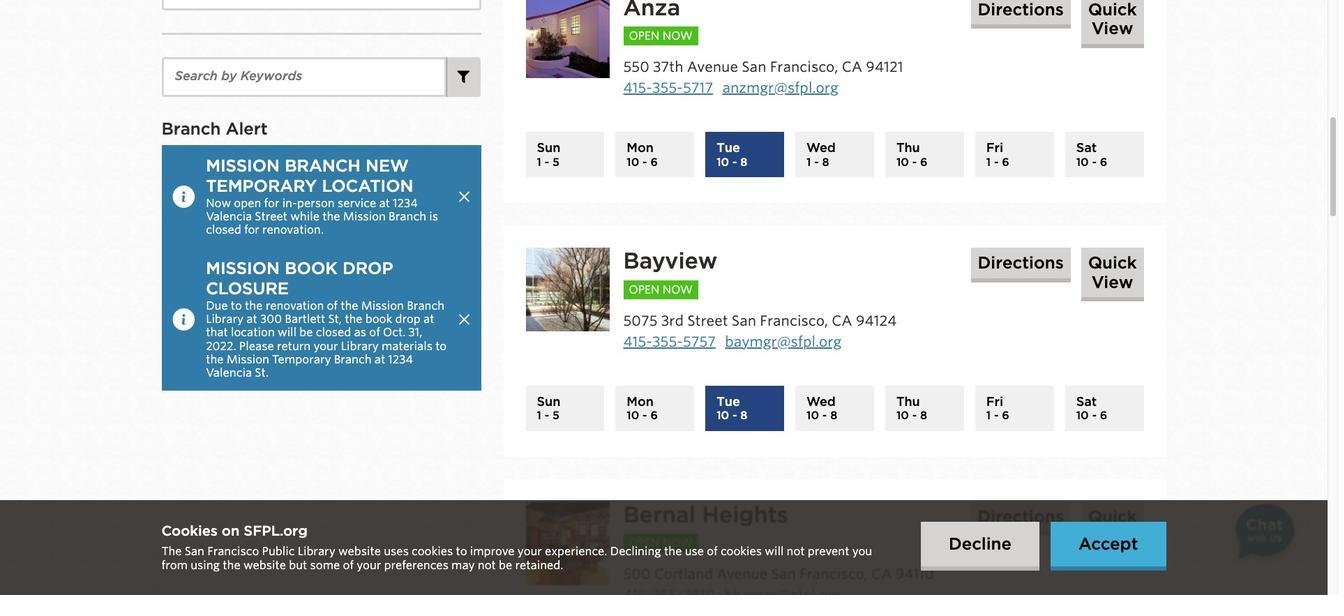 Task type: describe. For each thing, give the bounding box(es) containing it.
tue 10 - 8 for directions
[[717, 394, 747, 422]]

francisco for 550 37th avenue san francisco , ca 94121 415-355-5717
[[770, 59, 835, 76]]

us
[[1270, 533, 1282, 544]]

heights
[[702, 501, 788, 528]]

the up the 'st,'
[[341, 299, 358, 313]]

5 for directions
[[553, 409, 560, 422]]

you
[[852, 545, 872, 558]]

3 view from the top
[[1092, 525, 1133, 546]]

avenue for cortland
[[717, 566, 768, 583]]

the right using
[[223, 559, 240, 572]]

now inside mission branch new temporary location now open for in-person service at 1234 valencia street while the mission branch is closed for renovation.
[[206, 197, 231, 210]]

mon 10 - 6 for directions
[[627, 394, 658, 422]]

sat for directions
[[1076, 394, 1097, 409]]

0 vertical spatial book
[[285, 258, 338, 279]]

san for 5075
[[732, 312, 756, 329]]

1 quick from the top
[[1088, 0, 1137, 19]]

bernal heights
[[623, 501, 788, 528]]

the inside mission branch new temporary location now open for in-person service at 1234 valencia street while the mission branch is closed for renovation.
[[322, 210, 340, 223]]

closure
[[206, 279, 289, 299]]

street inside mission branch new temporary location now open for in-person service at 1234 valencia street while the mission branch is closed for renovation.
[[255, 210, 287, 223]]

temporary inside mission book drop closure due to the renovation of the mission branch library at 300 bartlett st, the book drop at that location will be closed as of oct. 31, 2022. please return your library materials to the mission temporary branch at 1234 valencia st.
[[272, 353, 331, 366]]

2 cookies from the left
[[721, 545, 762, 558]]

fri 1 - 6 for quick view
[[986, 141, 1009, 169]]

at down the materials
[[375, 353, 385, 366]]

bayview branch photo image
[[526, 248, 609, 332]]

retained.
[[515, 559, 563, 572]]

0 horizontal spatial for
[[244, 223, 259, 237]]

0 vertical spatial not
[[787, 545, 805, 558]]

415-355-5757 link
[[623, 333, 716, 350]]

5075 3rd street san francisco , ca 94124 415-355-5757
[[623, 312, 897, 350]]

415- for quick view
[[623, 80, 652, 97]]

please
[[239, 339, 274, 353]]

wed 10 - 8
[[807, 394, 837, 422]]

due
[[206, 299, 228, 313]]

sun 1 - 5 for directions
[[537, 394, 560, 422]]

some
[[310, 559, 340, 572]]

cookies on sfpl.org document
[[162, 523, 899, 573]]

10 inside thu 10 - 6
[[896, 156, 909, 169]]

sun 1 - 5 for quick view
[[537, 141, 560, 169]]

94110
[[896, 566, 934, 583]]

cortland
[[654, 566, 713, 583]]

tue 10 - 8 for quick view
[[717, 141, 747, 169]]

the left use
[[664, 545, 682, 558]]

st.
[[255, 366, 269, 380]]

closed inside mission book drop closure due to the renovation of the mission branch library at 300 bartlett st, the book drop at that location will be closed as of oct. 31, 2022. please return your library materials to the mission temporary branch at 1234 valencia st.
[[316, 326, 351, 339]]

avenue for 37th
[[687, 59, 738, 76]]

on
[[222, 523, 240, 539]]

wed 1 - 8
[[807, 141, 836, 169]]

500 cortland avenue san francisco , ca 94110
[[623, 566, 934, 583]]

2 quick view from the top
[[1088, 253, 1137, 292]]

branch alert
[[162, 119, 268, 139]]

baymgr@sfpl.org link
[[725, 333, 842, 350]]

renovation
[[266, 299, 324, 313]]

5757
[[683, 333, 716, 350]]

thu 10 - 6
[[896, 141, 928, 169]]

5 for quick view
[[553, 156, 560, 169]]

using
[[191, 559, 220, 572]]

at up location on the left of page
[[247, 313, 257, 326]]

street inside 5075 3rd street san francisco , ca 94124 415-355-5757
[[687, 312, 728, 329]]

10 inside thu 10 - 8
[[896, 409, 909, 422]]

public
[[262, 545, 295, 558]]

return
[[277, 339, 311, 353]]

tue for quick view
[[717, 141, 740, 155]]

branch left alert
[[162, 119, 221, 139]]

1 vertical spatial book
[[365, 313, 392, 326]]

the down 2022.
[[206, 353, 224, 366]]

anzmgr@sfpl.org
[[722, 80, 839, 97]]

open for bayview
[[629, 283, 660, 296]]

library inside cookies on sfpl.org the san francisco public library website uses cookies to improve your experience. declining the use of cookies will not prevent you from using the website but some of your preferences may not be retained.
[[298, 545, 335, 558]]

san inside cookies on sfpl.org the san francisco public library website uses cookies to improve your experience. declining the use of cookies will not prevent you from using the website but some of your preferences may not be retained.
[[185, 545, 204, 558]]

mon for directions
[[627, 394, 654, 409]]

mission down service
[[343, 210, 386, 223]]

wed for directions
[[807, 394, 836, 409]]

1 view from the top
[[1092, 18, 1133, 39]]

415-355-5717 link
[[623, 80, 713, 97]]

use
[[685, 545, 704, 558]]

bayview link
[[623, 247, 960, 275]]

, for directions
[[825, 312, 828, 329]]

materials
[[382, 339, 433, 353]]

prevent
[[808, 545, 849, 558]]

5075
[[623, 312, 658, 329]]

mon 10 - 6 for quick view
[[627, 141, 658, 169]]

0 horizontal spatial not
[[478, 559, 496, 572]]

tue for directions
[[717, 394, 740, 409]]

uses
[[384, 545, 409, 558]]

1 quick view from the top
[[1088, 0, 1137, 39]]

location
[[231, 326, 275, 339]]

from
[[162, 559, 188, 572]]

355- for directions
[[652, 333, 683, 350]]

0 horizontal spatial drop
[[343, 258, 393, 279]]

in-
[[282, 197, 297, 210]]

, for quick view
[[835, 59, 838, 76]]

1 inside wed 1 - 8
[[807, 156, 811, 169]]

that
[[206, 326, 228, 339]]

accept button
[[1051, 522, 1166, 566]]

chat with us
[[1246, 516, 1284, 544]]

ca for quick view
[[842, 59, 862, 76]]

550
[[623, 59, 649, 76]]

355- for quick view
[[652, 80, 683, 97]]

decline
[[949, 534, 1012, 554]]

3 quick from the top
[[1088, 506, 1137, 526]]

2 directions link from the top
[[971, 501, 1071, 532]]

with
[[1247, 533, 1267, 544]]

2 horizontal spatial your
[[518, 545, 542, 558]]

declining
[[610, 545, 661, 558]]

6 inside thu 10 - 6
[[920, 156, 928, 169]]

oct.
[[383, 326, 406, 339]]

but
[[289, 559, 307, 572]]

mission branch new temporary location now open for in-person service at 1234 valencia street while the mission branch is closed for renovation.
[[206, 156, 438, 237]]

anzmgr@sfpl.org link
[[722, 80, 839, 97]]

mission down "please" at the bottom left of the page
[[227, 353, 269, 366]]

thu for directions
[[896, 394, 920, 409]]

branch up 31,
[[407, 299, 445, 313]]

decline button
[[921, 522, 1040, 566]]

is
[[429, 210, 438, 223]]

bernal
[[623, 501, 696, 528]]

0 horizontal spatial to
[[231, 299, 242, 313]]

2022.
[[206, 339, 236, 353]]

person
[[297, 197, 335, 210]]

fri for directions
[[986, 394, 1003, 409]]

mission book drop closure due to the renovation of the mission branch library at 300 bartlett st, the book drop at that location will be closed as of oct. 31, 2022. please return your library materials to the mission temporary branch at 1234 valencia st.
[[206, 258, 447, 380]]

5717
[[683, 80, 713, 97]]

0 horizontal spatial website
[[243, 559, 286, 572]]

accept
[[1079, 534, 1138, 554]]

open now for bernal heights
[[629, 536, 693, 550]]

preferences
[[384, 559, 449, 572]]



Task type: locate. For each thing, give the bounding box(es) containing it.
open up 500
[[629, 536, 660, 550]]

cookies
[[412, 545, 453, 558], [721, 545, 762, 558]]

1 horizontal spatial drop
[[395, 313, 421, 326]]

1 cookies from the left
[[412, 545, 453, 558]]

1 directions from the top
[[978, 253, 1064, 273]]

2 5 from the top
[[553, 409, 560, 422]]

1 vertical spatial open
[[629, 283, 660, 296]]

94121
[[866, 59, 903, 76]]

san up using
[[185, 545, 204, 558]]

0 vertical spatial tue
[[717, 141, 740, 155]]

1 vertical spatial closed
[[316, 326, 351, 339]]

Search by Keywords text field
[[162, 57, 446, 97]]

for
[[264, 197, 279, 210], [244, 223, 259, 237]]

1 vertical spatial tue 10 - 8
[[717, 394, 747, 422]]

open
[[234, 197, 261, 210]]

355- down 3rd
[[652, 333, 683, 350]]

1 quick view link from the top
[[1081, 0, 1144, 44]]

2 tue from the top
[[717, 394, 740, 409]]

1 vertical spatial quick view
[[1088, 253, 1137, 292]]

- inside wed 1 - 8
[[814, 156, 819, 169]]

1 vertical spatial street
[[687, 312, 728, 329]]

1 open now from the top
[[629, 29, 693, 43]]

chat
[[1246, 516, 1284, 534]]

0 vertical spatial be
[[299, 326, 313, 339]]

1 horizontal spatial street
[[687, 312, 728, 329]]

ca
[[842, 59, 862, 76], [832, 312, 852, 329], [871, 566, 892, 583]]

0 vertical spatial quick view
[[1088, 0, 1137, 39]]

closed
[[206, 223, 241, 237], [316, 326, 351, 339]]

francisco for 5075 3rd street san francisco , ca 94124 415-355-5757
[[760, 312, 825, 329]]

for left in-
[[264, 197, 279, 210]]

1
[[537, 156, 541, 169], [807, 156, 811, 169], [986, 156, 991, 169], [537, 409, 541, 422], [986, 409, 991, 422]]

closed down the 'st,'
[[316, 326, 351, 339]]

branch down as at the left bottom of the page
[[334, 353, 372, 366]]

alert dialog
[[0, 500, 1328, 595]]

2 sat 10 - 6 from the top
[[1076, 394, 1107, 422]]

1 vertical spatial 1234
[[388, 353, 413, 366]]

now for 500 cortland avenue
[[663, 536, 693, 550]]

san for 500
[[771, 566, 796, 583]]

while
[[290, 210, 320, 223]]

branch left is
[[389, 210, 426, 223]]

1 horizontal spatial closed
[[316, 326, 351, 339]]

francisco inside cookies on sfpl.org the san francisco public library website uses cookies to improve your experience. declining the use of cookies will not prevent you from using the website but some of your preferences may not be retained.
[[207, 545, 259, 558]]

of right some
[[343, 559, 354, 572]]

31,
[[409, 326, 422, 339]]

2 vertical spatial quick view
[[1088, 506, 1137, 546]]

not down the improve
[[478, 559, 496, 572]]

1 vertical spatial sat 10 - 6
[[1076, 394, 1107, 422]]

wed
[[807, 141, 836, 155], [807, 394, 836, 409]]

book
[[285, 258, 338, 279], [365, 313, 392, 326]]

now down bayview
[[663, 283, 693, 296]]

the
[[162, 545, 182, 558]]

1 fri 1 - 6 from the top
[[986, 141, 1009, 169]]

ca down you
[[871, 566, 892, 583]]

san up anzmgr@sfpl.org
[[742, 59, 766, 76]]

may
[[451, 559, 475, 572]]

avenue inside 550 37th avenue san francisco , ca 94121 415-355-5717
[[687, 59, 738, 76]]

be inside cookies on sfpl.org the san francisco public library website uses cookies to improve your experience. declining the use of cookies will not prevent you from using the website but some of your preferences may not be retained.
[[499, 559, 512, 572]]

1 vertical spatial not
[[478, 559, 496, 572]]

0 vertical spatial view
[[1092, 18, 1133, 39]]

closed inside mission branch new temporary location now open for in-person service at 1234 valencia street while the mission branch is closed for renovation.
[[206, 223, 241, 237]]

2 vertical spatial quick
[[1088, 506, 1137, 526]]

1 vertical spatial drop
[[395, 313, 421, 326]]

open for bernal heights
[[629, 536, 660, 550]]

mission down alert
[[206, 156, 280, 176]]

your up retained.
[[518, 545, 542, 558]]

1 horizontal spatial book
[[365, 313, 392, 326]]

mon down 415-355-5757 link
[[627, 394, 654, 409]]

open now down bernal
[[629, 536, 693, 550]]

3 open now from the top
[[629, 536, 693, 550]]

355-
[[652, 80, 683, 97], [652, 333, 683, 350]]

0 vertical spatial wed
[[807, 141, 836, 155]]

8 inside wed 1 - 8
[[822, 156, 829, 169]]

thu 10 - 8
[[896, 394, 927, 422]]

mon for quick view
[[627, 141, 654, 155]]

to right due
[[231, 299, 242, 313]]

2 vertical spatial library
[[298, 545, 335, 558]]

0 vertical spatial open
[[629, 29, 660, 43]]

francisco up baymgr@sfpl.org
[[760, 312, 825, 329]]

street up 5757
[[687, 312, 728, 329]]

sat 10 - 6 for quick view
[[1076, 141, 1107, 169]]

1 vertical spatial temporary
[[272, 353, 331, 366]]

1 horizontal spatial to
[[435, 339, 447, 353]]

alert
[[226, 119, 268, 139]]

quick view
[[1088, 0, 1137, 39], [1088, 253, 1137, 292], [1088, 506, 1137, 546]]

2 fri from the top
[[986, 394, 1003, 409]]

2 thu from the top
[[896, 394, 920, 409]]

1 vertical spatial directions
[[978, 506, 1064, 526]]

0 vertical spatial directions link
[[971, 248, 1071, 278]]

interior of bernal heights library image
[[526, 501, 609, 585]]

mission up due
[[206, 258, 280, 279]]

service
[[338, 197, 376, 210]]

be down the improve
[[499, 559, 512, 572]]

mission
[[206, 156, 280, 176], [343, 210, 386, 223], [206, 258, 280, 279], [361, 299, 404, 313], [227, 353, 269, 366]]

open up 550
[[629, 29, 660, 43]]

experience.
[[545, 545, 607, 558]]

415- down 550
[[623, 80, 652, 97]]

directions for 2nd 'directions' 'link' from the bottom
[[978, 253, 1064, 273]]

directions link
[[971, 248, 1071, 278], [971, 501, 1071, 532]]

1 sun from the top
[[537, 141, 560, 155]]

0 vertical spatial thu
[[896, 141, 920, 155]]

0 vertical spatial quick view link
[[1081, 0, 1144, 44]]

fri 1 - 6 for directions
[[986, 394, 1009, 422]]

, up baymgr@sfpl.org
[[825, 312, 828, 329]]

drop up 31,
[[395, 313, 421, 326]]

1234 inside mission branch new temporary location now open for in-person service at 1234 valencia street while the mission branch is closed for renovation.
[[393, 197, 418, 210]]

10 inside wed 10 - 8
[[807, 409, 819, 422]]

sun
[[537, 141, 560, 155], [537, 394, 560, 409]]

1 valencia from the top
[[206, 210, 252, 223]]

ca for directions
[[832, 312, 852, 329]]

1 horizontal spatial your
[[357, 559, 381, 572]]

2 open now from the top
[[629, 283, 693, 296]]

san down bernal heights link
[[771, 566, 796, 583]]

3 quick view link from the top
[[1081, 501, 1144, 551]]

0 vertical spatial 355-
[[652, 80, 683, 97]]

0 vertical spatial ca
[[842, 59, 862, 76]]

0 vertical spatial website
[[338, 545, 381, 558]]

1 horizontal spatial cookies
[[721, 545, 762, 558]]

sfpl.org
[[244, 523, 308, 539]]

3 open from the top
[[629, 536, 660, 550]]

8 inside thu 10 - 8
[[920, 409, 927, 422]]

0 vertical spatial temporary
[[206, 176, 317, 196]]

1 mon from the top
[[627, 141, 654, 155]]

2 vertical spatial open now
[[629, 536, 693, 550]]

ca left '94124'
[[832, 312, 852, 329]]

500
[[623, 566, 651, 583]]

1 sun 1 - 5 from the top
[[537, 141, 560, 169]]

0 vertical spatial 5
[[553, 156, 560, 169]]

1 thu from the top
[[896, 141, 920, 155]]

0 vertical spatial mon 10 - 6
[[627, 141, 658, 169]]

alert dialog containing decline
[[0, 500, 1328, 595]]

open up 5075
[[629, 283, 660, 296]]

francisco up anzmgr@sfpl.org link
[[770, 59, 835, 76]]

2 mon 10 - 6 from the top
[[627, 394, 658, 422]]

1 5 from the top
[[553, 156, 560, 169]]

1 vertical spatial library
[[341, 339, 379, 353]]

temporary down the return
[[272, 353, 331, 366]]

to inside cookies on sfpl.org the san francisco public library website uses cookies to improve your experience. declining the use of cookies will not prevent you from using the website but some of your preferences may not be retained.
[[456, 545, 467, 558]]

1 vertical spatial mon 10 - 6
[[627, 394, 658, 422]]

your down the 'st,'
[[314, 339, 338, 353]]

san inside 5075 3rd street san francisco , ca 94124 415-355-5757
[[732, 312, 756, 329]]

1 horizontal spatial be
[[499, 559, 512, 572]]

1 vertical spatial for
[[244, 223, 259, 237]]

1 tue 10 - 8 from the top
[[717, 141, 747, 169]]

san for 550
[[742, 59, 766, 76]]

sat for quick view
[[1076, 141, 1097, 155]]

0 vertical spatial fri 1 - 6
[[986, 141, 1009, 169]]

1 vertical spatial thu
[[896, 394, 920, 409]]

1 vertical spatial website
[[243, 559, 286, 572]]

2 sun from the top
[[537, 394, 560, 409]]

cookies
[[162, 523, 218, 539]]

not up 500 cortland avenue san francisco , ca 94110
[[787, 545, 805, 558]]

directions
[[978, 253, 1064, 273], [978, 506, 1064, 526]]

2 horizontal spatial library
[[341, 339, 379, 353]]

0 vertical spatial street
[[255, 210, 287, 223]]

1 vertical spatial sun
[[537, 394, 560, 409]]

550 37th avenue san francisco , ca 94121 415-355-5717
[[623, 59, 903, 97]]

open now for bayview
[[629, 283, 693, 296]]

now left open
[[206, 197, 231, 210]]

francisco
[[770, 59, 835, 76], [760, 312, 825, 329], [207, 545, 259, 558], [800, 566, 864, 583]]

- inside wed 10 - 8
[[822, 409, 827, 422]]

6
[[651, 156, 658, 169], [920, 156, 928, 169], [1002, 156, 1009, 169], [1100, 156, 1107, 169], [651, 409, 658, 422], [1002, 409, 1009, 422], [1100, 409, 1107, 422]]

1234 down location
[[393, 197, 418, 210]]

wed for quick view
[[807, 141, 836, 155]]

now
[[663, 29, 693, 43], [206, 197, 231, 210], [663, 283, 693, 296], [663, 536, 693, 550]]

1 vertical spatial fri
[[986, 394, 1003, 409]]

cookies down heights
[[721, 545, 762, 558]]

8 inside wed 10 - 8
[[830, 409, 837, 422]]

library up that
[[206, 313, 244, 326]]

francisco down on
[[207, 545, 259, 558]]

book up oct.
[[365, 313, 392, 326]]

3 quick view from the top
[[1088, 506, 1137, 546]]

, left 94121
[[835, 59, 838, 76]]

now up cortland
[[663, 536, 693, 550]]

renovation.
[[262, 223, 324, 237]]

0 vertical spatial open now
[[629, 29, 693, 43]]

1 vertical spatial fri 1 - 6
[[986, 394, 1009, 422]]

thu
[[896, 141, 920, 155], [896, 394, 920, 409]]

at
[[379, 197, 390, 210], [247, 313, 257, 326], [424, 313, 434, 326], [375, 353, 385, 366]]

1 tue from the top
[[717, 141, 740, 155]]

2 quick from the top
[[1088, 253, 1137, 273]]

355- inside 550 37th avenue san francisco , ca 94121 415-355-5717
[[652, 80, 683, 97]]

2 vertical spatial ca
[[871, 566, 892, 583]]

415-
[[623, 80, 652, 97], [623, 333, 652, 350]]

2 quick view link from the top
[[1081, 248, 1144, 297]]

book up renovation
[[285, 258, 338, 279]]

bernal heights link
[[623, 501, 960, 528]]

francisco inside 550 37th avenue san francisco , ca 94121 415-355-5717
[[770, 59, 835, 76]]

, down you
[[864, 566, 868, 583]]

be down "bartlett"
[[299, 326, 313, 339]]

, inside 5075 3rd street san francisco , ca 94124 415-355-5757
[[825, 312, 828, 329]]

1 vertical spatial sat
[[1076, 394, 1097, 409]]

415- inside 550 37th avenue san francisco , ca 94121 415-355-5717
[[623, 80, 652, 97]]

1 vertical spatial avenue
[[717, 566, 768, 583]]

1 vertical spatial be
[[499, 559, 512, 572]]

view
[[1092, 18, 1133, 39], [1092, 272, 1133, 292], [1092, 525, 1133, 546]]

as
[[354, 326, 366, 339]]

1 vertical spatial will
[[765, 545, 784, 558]]

directions for first 'directions' 'link' from the bottom
[[978, 506, 1064, 526]]

of right as at the left bottom of the page
[[369, 326, 380, 339]]

0 horizontal spatial closed
[[206, 223, 241, 237]]

branch up person
[[285, 156, 361, 176]]

1 sat 10 - 6 from the top
[[1076, 141, 1107, 169]]

at up the materials
[[424, 313, 434, 326]]

300
[[260, 313, 282, 326]]

10
[[627, 156, 639, 169], [717, 156, 729, 169], [896, 156, 909, 169], [1076, 156, 1089, 169], [627, 409, 639, 422], [717, 409, 729, 422], [807, 409, 819, 422], [896, 409, 909, 422], [1076, 409, 1089, 422]]

for down open
[[244, 223, 259, 237]]

fri 1 - 6
[[986, 141, 1009, 169], [986, 394, 1009, 422]]

avenue right cortland
[[717, 566, 768, 583]]

1 415- from the top
[[623, 80, 652, 97]]

0 vertical spatial sun
[[537, 141, 560, 155]]

quick view link
[[1081, 0, 1144, 44], [1081, 248, 1144, 297], [1081, 501, 1144, 551]]

ca left 94121
[[842, 59, 862, 76]]

san up baymgr@sfpl.org link
[[732, 312, 756, 329]]

1 vertical spatial tue
[[717, 394, 740, 409]]

2 valencia from the top
[[206, 366, 252, 380]]

at down location
[[379, 197, 390, 210]]

2 415- from the top
[[623, 333, 652, 350]]

new
[[366, 156, 409, 176]]

2 sun 1 - 5 from the top
[[537, 394, 560, 422]]

0 vertical spatial 1234
[[393, 197, 418, 210]]

library down as at the left bottom of the page
[[341, 339, 379, 353]]

0 vertical spatial sat 10 - 6
[[1076, 141, 1107, 169]]

1 vertical spatial directions link
[[971, 501, 1071, 532]]

library up some
[[298, 545, 335, 558]]

2 355- from the top
[[652, 333, 683, 350]]

thu for quick view
[[896, 141, 920, 155]]

at inside mission branch new temporary location now open for in-person service at 1234 valencia street while the mission branch is closed for renovation.
[[379, 197, 390, 210]]

valencia down 2022.
[[206, 366, 252, 380]]

sat 10 - 6
[[1076, 141, 1107, 169], [1076, 394, 1107, 422]]

open now up 37th
[[629, 29, 693, 43]]

san inside 550 37th avenue san francisco , ca 94121 415-355-5717
[[742, 59, 766, 76]]

francisco for 500 cortland avenue san francisco , ca 94110
[[800, 566, 864, 583]]

fri for quick view
[[986, 141, 1003, 155]]

quick
[[1088, 0, 1137, 19], [1088, 253, 1137, 273], [1088, 506, 1137, 526]]

37th
[[653, 59, 683, 76]]

sun for quick view
[[537, 141, 560, 155]]

415- down 5075
[[623, 333, 652, 350]]

0 horizontal spatial cookies
[[412, 545, 453, 558]]

- inside thu 10 - 6
[[912, 156, 917, 169]]

0 horizontal spatial ,
[[825, 312, 828, 329]]

ca inside 5075 3rd street san francisco , ca 94124 415-355-5757
[[832, 312, 852, 329]]

mon
[[627, 141, 654, 155], [627, 394, 654, 409]]

2 vertical spatial ,
[[864, 566, 868, 583]]

3rd
[[661, 312, 684, 329]]

quick view link for first 'directions' 'link' from the bottom
[[1081, 501, 1144, 551]]

francisco inside 5075 3rd street san francisco , ca 94124 415-355-5757
[[760, 312, 825, 329]]

temporary inside mission branch new temporary location now open for in-person service at 1234 valencia street while the mission branch is closed for renovation.
[[206, 176, 317, 196]]

- inside thu 10 - 8
[[912, 409, 917, 422]]

2 vertical spatial view
[[1092, 525, 1133, 546]]

1 mon 10 - 6 from the top
[[627, 141, 658, 169]]

baymgr@sfpl.org
[[725, 333, 842, 350]]

94124
[[856, 312, 897, 329]]

valencia inside mission branch new temporary location now open for in-person service at 1234 valencia street while the mission branch is closed for renovation.
[[206, 210, 252, 223]]

1 355- from the top
[[652, 80, 683, 97]]

to
[[231, 299, 242, 313], [435, 339, 447, 353], [456, 545, 467, 558]]

temporary up open
[[206, 176, 317, 196]]

0 vertical spatial directions
[[978, 253, 1064, 273]]

of right use
[[707, 545, 718, 558]]

location
[[322, 176, 413, 196]]

drop up as at the left bottom of the page
[[343, 258, 393, 279]]

closed down open
[[206, 223, 241, 237]]

355- inside 5075 3rd street san francisco , ca 94124 415-355-5757
[[652, 333, 683, 350]]

cookies up preferences
[[412, 545, 453, 558]]

to up may
[[456, 545, 467, 558]]

ca inside 550 37th avenue san francisco , ca 94121 415-355-5717
[[842, 59, 862, 76]]

of
[[327, 299, 338, 313], [369, 326, 380, 339], [707, 545, 718, 558], [343, 559, 354, 572]]

,
[[835, 59, 838, 76], [825, 312, 828, 329], [864, 566, 868, 583]]

temporary
[[206, 176, 317, 196], [272, 353, 331, 366]]

now up 37th
[[663, 29, 693, 43]]

0 vertical spatial quick
[[1088, 0, 1137, 19]]

1 vertical spatial quick view link
[[1081, 248, 1144, 297]]

avenue up the 5717
[[687, 59, 738, 76]]

san
[[742, 59, 766, 76], [732, 312, 756, 329], [185, 545, 204, 558], [771, 566, 796, 583]]

2 open from the top
[[629, 283, 660, 296]]

2 sat from the top
[[1076, 394, 1097, 409]]

bartlett
[[285, 313, 325, 326]]

0 horizontal spatial be
[[299, 326, 313, 339]]

your inside mission book drop closure due to the renovation of the mission branch library at 300 bartlett st, the book drop at that location will be closed as of oct. 31, 2022. please return your library materials to the mission temporary branch at 1234 valencia st.
[[314, 339, 338, 353]]

improve
[[470, 545, 515, 558]]

1 horizontal spatial ,
[[835, 59, 838, 76]]

your
[[314, 339, 338, 353], [518, 545, 542, 558], [357, 559, 381, 572]]

0 vertical spatial for
[[264, 197, 279, 210]]

0 vertical spatial drop
[[343, 258, 393, 279]]

, inside 550 37th avenue san francisco , ca 94121 415-355-5717
[[835, 59, 838, 76]]

0 vertical spatial your
[[314, 339, 338, 353]]

to right the materials
[[435, 339, 447, 353]]

valencia down open
[[206, 210, 252, 223]]

the down closure
[[245, 299, 263, 313]]

0 horizontal spatial library
[[206, 313, 244, 326]]

sun 1 - 5
[[537, 141, 560, 169], [537, 394, 560, 422]]

0 vertical spatial library
[[206, 313, 244, 326]]

1 directions link from the top
[[971, 248, 1071, 278]]

1 fri from the top
[[986, 141, 1003, 155]]

be inside mission book drop closure due to the renovation of the mission branch library at 300 bartlett st, the book drop at that location will be closed as of oct. 31, 2022. please return your library materials to the mission temporary branch at 1234 valencia st.
[[299, 326, 313, 339]]

will inside mission book drop closure due to the renovation of the mission branch library at 300 bartlett st, the book drop at that location will be closed as of oct. 31, 2022. please return your library materials to the mission temporary branch at 1234 valencia st.
[[278, 326, 297, 339]]

website left uses at the left bottom of page
[[338, 545, 381, 558]]

0 horizontal spatial your
[[314, 339, 338, 353]]

2 vertical spatial your
[[357, 559, 381, 572]]

2 directions from the top
[[978, 506, 1064, 526]]

2 vertical spatial to
[[456, 545, 467, 558]]

will inside cookies on sfpl.org the san francisco public library website uses cookies to improve your experience. declining the use of cookies will not prevent you from using the website but some of your preferences may not be retained.
[[765, 545, 784, 558]]

0 vertical spatial to
[[231, 299, 242, 313]]

1 vertical spatial to
[[435, 339, 447, 353]]

your right some
[[357, 559, 381, 572]]

now for 5075 3rd street
[[663, 283, 693, 296]]

2 view from the top
[[1092, 272, 1133, 292]]

0 vertical spatial avenue
[[687, 59, 738, 76]]

0 vertical spatial closed
[[206, 223, 241, 237]]

1 horizontal spatial website
[[338, 545, 381, 558]]

1 vertical spatial 5
[[553, 409, 560, 422]]

1 horizontal spatial for
[[264, 197, 279, 210]]

anza branch hero image image
[[526, 0, 609, 78]]

0 vertical spatial 415-
[[623, 80, 652, 97]]

1 horizontal spatial library
[[298, 545, 335, 558]]

2 horizontal spatial ,
[[864, 566, 868, 583]]

valencia inside mission book drop closure due to the renovation of the mission branch library at 300 bartlett st, the book drop at that location will be closed as of oct. 31, 2022. please return your library materials to the mission temporary branch at 1234 valencia st.
[[206, 366, 252, 380]]

1 sat from the top
[[1076, 141, 1097, 155]]

wed inside wed 10 - 8
[[807, 394, 836, 409]]

355- down 37th
[[652, 80, 683, 97]]

2 vertical spatial open
[[629, 536, 660, 550]]

st,
[[328, 313, 342, 326]]

1 vertical spatial wed
[[807, 394, 836, 409]]

tue
[[717, 141, 740, 155], [717, 394, 740, 409]]

thu inside thu 10 - 6
[[896, 141, 920, 155]]

will up the return
[[278, 326, 297, 339]]

street down in-
[[255, 210, 287, 223]]

2 mon from the top
[[627, 394, 654, 409]]

website down the public
[[243, 559, 286, 572]]

cookies on sfpl.org the san francisco public library website uses cookies to improve your experience. declining the use of cookies will not prevent you from using the website but some of your preferences may not be retained.
[[162, 523, 872, 572]]

bayview
[[623, 247, 718, 274]]

open now down bayview
[[629, 283, 693, 296]]

mission up oct.
[[361, 299, 404, 313]]

2 fri 1 - 6 from the top
[[986, 394, 1009, 422]]

1234 down the materials
[[388, 353, 413, 366]]

1 wed from the top
[[807, 141, 836, 155]]

1234 inside mission book drop closure due to the renovation of the mission branch library at 300 bartlett st, the book drop at that location will be closed as of oct. 31, 2022. please return your library materials to the mission temporary branch at 1234 valencia st.
[[388, 353, 413, 366]]

1 vertical spatial 415-
[[623, 333, 652, 350]]

open now
[[629, 29, 693, 43], [629, 283, 693, 296], [629, 536, 693, 550]]

2 wed from the top
[[807, 394, 836, 409]]

415- for directions
[[623, 333, 652, 350]]

of up the 'st,'
[[327, 299, 338, 313]]

quick view link for 2nd 'directions' 'link' from the bottom
[[1081, 248, 1144, 297]]

francisco down prevent
[[800, 566, 864, 583]]

now for 550 37th avenue
[[663, 29, 693, 43]]

the up as at the left bottom of the page
[[345, 313, 362, 326]]

avenue
[[687, 59, 738, 76], [717, 566, 768, 583]]

1234
[[393, 197, 418, 210], [388, 353, 413, 366]]

1 vertical spatial valencia
[[206, 366, 252, 380]]

the down person
[[322, 210, 340, 223]]

sat 10 - 6 for directions
[[1076, 394, 1107, 422]]

0 vertical spatial fri
[[986, 141, 1003, 155]]

thu inside thu 10 - 8
[[896, 394, 920, 409]]

tue 10 - 8
[[717, 141, 747, 169], [717, 394, 747, 422]]

415- inside 5075 3rd street san francisco , ca 94124 415-355-5757
[[623, 333, 652, 350]]

will up 500 cortland avenue san francisco , ca 94110
[[765, 545, 784, 558]]

mon down the 415-355-5717 link
[[627, 141, 654, 155]]

sun for directions
[[537, 394, 560, 409]]

2 tue 10 - 8 from the top
[[717, 394, 747, 422]]

1 open from the top
[[629, 29, 660, 43]]



Task type: vqa. For each thing, say whether or not it's contained in the screenshot.
Librarian
no



